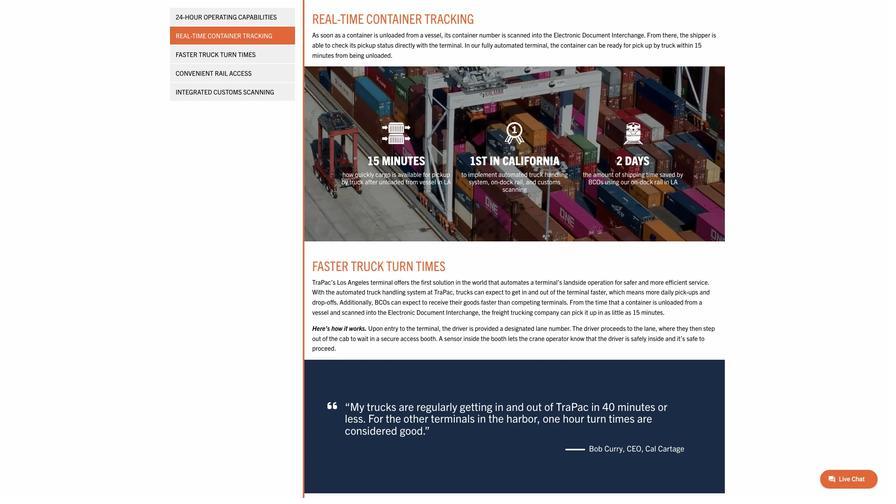 Task type: vqa. For each thing, say whether or not it's contained in the screenshot.
1985
no



Task type: locate. For each thing, give the bounding box(es) containing it.
1 horizontal spatial 15
[[633, 308, 640, 316]]

there,
[[663, 31, 679, 39]]

is up the minutes.
[[653, 298, 657, 306]]

vessel down drop-
[[312, 308, 329, 316]]

bcos right additionally,
[[375, 298, 390, 306]]

safely
[[631, 335, 647, 342]]

out down here's
[[312, 335, 321, 342]]

1 horizontal spatial document
[[582, 31, 611, 39]]

into
[[532, 31, 542, 39], [366, 308, 377, 316]]

here's
[[312, 325, 330, 332]]

more left the daily
[[646, 288, 660, 296]]

by left quickly
[[342, 178, 348, 186]]

truck down california
[[529, 170, 543, 178]]

1 vertical spatial that
[[609, 298, 620, 306]]

1 horizontal spatial real-time container tracking
[[312, 10, 474, 27]]

solid image
[[328, 401, 337, 412]]

1 vertical spatial expect
[[403, 298, 421, 306]]

1 vertical spatial terminal,
[[417, 325, 441, 332]]

of
[[616, 170, 621, 178], [550, 288, 556, 296], [323, 335, 328, 342], [545, 399, 554, 414]]

2 days the amount of shipping time saved by bcos using our on-dock rail in la
[[583, 153, 684, 186]]

here's how it works.
[[312, 325, 367, 332]]

faster up convenient
[[176, 50, 198, 58]]

1 vertical spatial faster truck turn times
[[312, 257, 446, 274]]

1 vertical spatial 15
[[368, 153, 380, 168]]

expect down system on the left bottom
[[403, 298, 421, 306]]

1 horizontal spatial expect
[[486, 288, 504, 296]]

can inside as soon as a container is unloaded from a vessel, its container number is scanned into the electronic document interchange. from there, the shipper is able to check its pickup status directly with the terminal. in our fully automated terminal, the container can be ready for pick up by truck within 15 minutes from being unloaded.
[[588, 41, 598, 49]]

of inside 2 days the amount of shipping time saved by bcos using our on-dock rail in la
[[616, 170, 621, 178]]

is inside trapac's los angeles terminal offers the first solution in the world that automates a terminal's landside operation for safer and more efficient service. with the automated truck handling system at trapac, trucks can expect to get in and out of the terminal faster, which means more daily pick-ups and drop-offs. additionally, bcos can expect to receive their goods faster than competing terminals. from the time that a container is unloaded from a vessel and scanned into the electronic document interchange, the freight trucking company can pick it up in as little as 15 minutes.
[[653, 298, 657, 306]]

entry
[[385, 325, 398, 332]]

handling inside "1st in california to implement automated truck handling system, on-dock rail, and customs scanning"
[[545, 170, 568, 178]]

means
[[627, 288, 645, 296]]

be
[[599, 41, 606, 49]]

it
[[585, 308, 589, 316], [344, 325, 348, 332]]

1 on- from the left
[[491, 178, 500, 186]]

at
[[428, 288, 433, 296]]

our right the in
[[472, 41, 480, 49]]

0 vertical spatial times
[[238, 50, 256, 58]]

of left trapac
[[545, 399, 554, 414]]

unloaded down the daily
[[659, 298, 684, 306]]

faster truck turn times
[[176, 50, 256, 58], [312, 257, 446, 274]]

scanned inside trapac's los angeles terminal offers the first solution in the world that automates a terminal's landside operation for safer and more efficient service. with the automated truck handling system at trapac, trucks can expect to get in and out of the terminal faster, which means more daily pick-ups and drop-offs. additionally, bcos can expect to receive their goods faster than competing terminals. from the time that a container is unloaded from a vessel and scanned into the electronic document interchange, the freight trucking company can pick it up in as little as 15 minutes.
[[342, 308, 365, 316]]

0 vertical spatial for
[[624, 41, 631, 49]]

interchange.
[[612, 31, 646, 39]]

operating
[[204, 13, 237, 21]]

from down ups at the right bottom of the page
[[685, 298, 698, 306]]

expect up the "faster"
[[486, 288, 504, 296]]

dock inside 2 days the amount of shipping time saved by bcos using our on-dock rail in la
[[640, 178, 653, 186]]

1 dock from the left
[[500, 178, 513, 186]]

minutes
[[382, 153, 425, 168]]

works.
[[349, 325, 367, 332]]

2
[[617, 153, 623, 168]]

0 horizontal spatial minutes
[[312, 51, 334, 59]]

tracking down capabilities
[[243, 32, 273, 39]]

0 vertical spatial from
[[647, 31, 662, 39]]

electronic inside trapac's los angeles terminal offers the first solution in the world that automates a terminal's landside operation for safer and more efficient service. with the automated truck handling system at trapac, trucks can expect to get in and out of the terminal faster, which means more daily pick-ups and drop-offs. additionally, bcos can expect to receive their goods faster than competing terminals. from the time that a container is unloaded from a vessel and scanned into the electronic document interchange, the freight trucking company can pick it up in as little as 15 minutes.
[[388, 308, 415, 316]]

2 vertical spatial out
[[527, 399, 542, 414]]

turn up convenient rail access "link"
[[220, 50, 237, 58]]

0 vertical spatial faster
[[176, 50, 198, 58]]

a up with
[[420, 31, 424, 39]]

0 vertical spatial our
[[472, 41, 480, 49]]

15 left the minutes.
[[633, 308, 640, 316]]

interchange,
[[446, 308, 480, 316]]

terminal down landside
[[567, 288, 590, 296]]

bcos left using at the right top of page
[[589, 178, 604, 186]]

operator
[[546, 335, 569, 342]]

from inside trapac's los angeles terminal offers the first solution in the world that automates a terminal's landside operation for safer and more efficient service. with the automated truck handling system at trapac, trucks can expect to get in and out of the terminal faster, which means more daily pick-ups and drop-offs. additionally, bcos can expect to receive their goods faster than competing terminals. from the time that a container is unloaded from a vessel and scanned into the electronic document interchange, the freight trucking company can pick it up in as little as 15 minutes.
[[570, 298, 584, 306]]

1 vertical spatial into
[[366, 308, 377, 316]]

for up which
[[615, 278, 623, 286]]

and right ups at the right bottom of the page
[[700, 288, 710, 296]]

0 horizontal spatial by
[[342, 178, 348, 186]]

to left system,
[[462, 170, 467, 178]]

15 minutes how quickly cargo is available for pickup by truck after unloaded from vessel in la
[[342, 153, 451, 186]]

saved
[[660, 170, 676, 178]]

from up directly
[[406, 31, 419, 39]]

automated inside "1st in california to implement automated truck handling system, on-dock rail, and customs scanning"
[[499, 170, 528, 178]]

real- up soon
[[312, 10, 340, 27]]

automated inside as soon as a container is unloaded from a vessel, its container number is scanned into the electronic document interchange. from there, the shipper is able to check its pickup status directly with the terminal. in our fully automated terminal, the container can be ready for pick up by truck within 15 minutes from being unloaded.
[[495, 41, 524, 49]]

1 horizontal spatial turn
[[387, 257, 414, 274]]

1 la from the left
[[444, 178, 451, 186]]

time down hour at top
[[193, 32, 207, 39]]

on-
[[491, 178, 500, 186], [631, 178, 640, 186]]

trapac's los angeles terminal offers the first solution in the world that automates a terminal's landside operation for safer and more efficient service. with the automated truck handling system at trapac, trucks can expect to get in and out of the terminal faster, which means more daily pick-ups and drop-offs. additionally, bcos can expect to receive their goods faster than competing terminals. from the time that a container is unloaded from a vessel and scanned into the electronic document interchange, the freight trucking company can pick it up in as little as 15 minutes.
[[312, 278, 710, 316]]

secure
[[381, 335, 399, 342]]

up down 'faster,'
[[590, 308, 597, 316]]

with
[[312, 288, 325, 296]]

additionally,
[[340, 298, 373, 306]]

truck down there,
[[662, 41, 676, 49]]

1 vertical spatial trucks
[[367, 399, 397, 414]]

as soon as a container is unloaded from a vessel, its container number is scanned into the electronic document interchange. from there, the shipper is able to check its pickup status directly with the terminal. in our fully automated terminal, the container can be ready for pick up by truck within 15 minutes from being unloaded.
[[312, 31, 717, 59]]

1 vertical spatial unloaded
[[379, 178, 404, 186]]

real-time container tracking up status
[[312, 10, 474, 27]]

pickup right available
[[432, 170, 450, 178]]

in right wait
[[370, 335, 375, 342]]

2 dock from the left
[[640, 178, 653, 186]]

turn up offers
[[387, 257, 414, 274]]

pick-
[[676, 288, 689, 296]]

in left 40
[[592, 399, 600, 414]]

1 vertical spatial scanned
[[342, 308, 365, 316]]

safer
[[624, 278, 637, 286]]

container inside trapac's los angeles terminal offers the first solution in the world that automates a terminal's landside operation for safer and more efficient service. with the automated truck handling system at trapac, trucks can expect to get in and out of the terminal faster, which means more daily pick-ups and drop-offs. additionally, bcos can expect to receive their goods faster than competing terminals. from the time that a container is unloaded from a vessel and scanned into the electronic document interchange, the freight trucking company can pick it up in as little as 15 minutes.
[[626, 298, 652, 306]]

out inside upon entry to the terminal, the driver is provided a designated lane number. the driver proceeds to the lane, where they then step out of the cab to wait in a secure access booth. a sensor inside the booth lets the crane operator know that the driver is safely inside and it's safe to proceed.
[[312, 335, 321, 342]]

and
[[526, 178, 537, 186], [639, 278, 649, 286], [529, 288, 539, 296], [700, 288, 710, 296], [330, 308, 341, 316], [666, 335, 676, 342], [506, 399, 524, 414]]

1 vertical spatial tracking
[[243, 32, 273, 39]]

document
[[582, 31, 611, 39], [417, 308, 445, 316]]

1 horizontal spatial from
[[647, 31, 662, 39]]

1 vertical spatial vessel
[[312, 308, 329, 316]]

cab
[[339, 335, 349, 342]]

minutes left or
[[618, 399, 656, 414]]

from left there,
[[647, 31, 662, 39]]

truck up convenient rail access
[[199, 50, 219, 58]]

0 horizontal spatial turn
[[220, 50, 237, 58]]

la
[[444, 178, 451, 186], [671, 178, 678, 186]]

scanned right the number at the right top of page
[[508, 31, 531, 39]]

1 horizontal spatial by
[[654, 41, 660, 49]]

that right "world"
[[489, 278, 499, 286]]

terminal, inside as soon as a container is unloaded from a vessel, its container number is scanned into the electronic document interchange. from there, the shipper is able to check its pickup status directly with the terminal. in our fully automated terminal, the container can be ready for pick up by truck within 15 minutes from being unloaded.
[[525, 41, 549, 49]]

trucks
[[456, 288, 473, 296], [367, 399, 397, 414]]

0 vertical spatial terminal,
[[525, 41, 549, 49]]

container up the in
[[453, 31, 478, 39]]

15 inside 15 minutes how quickly cargo is available for pickup by truck after unloaded from vessel in la
[[368, 153, 380, 168]]

la for 15 minutes
[[444, 178, 451, 186]]

from down minutes
[[406, 178, 418, 186]]

as left little
[[605, 308, 611, 316]]

world
[[473, 278, 487, 286]]

and left one on the bottom right of the page
[[506, 399, 524, 414]]

dock left rail
[[640, 178, 653, 186]]

2 horizontal spatial that
[[609, 298, 620, 306]]

by left within
[[654, 41, 660, 49]]

our inside 2 days the amount of shipping time saved by bcos using our on-dock rail in la
[[621, 178, 630, 186]]

0 horizontal spatial up
[[590, 308, 597, 316]]

the
[[544, 31, 553, 39], [680, 31, 689, 39], [429, 41, 438, 49], [551, 41, 559, 49], [583, 170, 592, 178], [411, 278, 420, 286], [462, 278, 471, 286], [326, 288, 335, 296], [557, 288, 566, 296], [586, 298, 594, 306], [378, 308, 387, 316], [482, 308, 491, 316], [407, 325, 415, 332], [442, 325, 451, 332], [634, 325, 643, 332], [329, 335, 338, 342], [481, 335, 490, 342], [519, 335, 528, 342], [599, 335, 607, 342], [386, 412, 401, 426], [489, 412, 504, 426]]

from down landside
[[570, 298, 584, 306]]

of up terminals.
[[550, 288, 556, 296]]

handling inside trapac's los angeles terminal offers the first solution in the world that automates a terminal's landside operation for safer and more efficient service. with the automated truck handling system at trapac, trucks can expect to get in and out of the terminal faster, which means more daily pick-ups and drop-offs. additionally, bcos can expect to receive their goods faster than competing terminals. from the time that a container is unloaded from a vessel and scanned into the electronic document interchange, the freight trucking company can pick it up in as little as 15 minutes.
[[382, 288, 406, 296]]

convenient rail access
[[176, 69, 252, 77]]

1 horizontal spatial it
[[585, 308, 589, 316]]

1 vertical spatial automated
[[499, 170, 528, 178]]

0 vertical spatial electronic
[[554, 31, 581, 39]]

on- inside "1st in california to implement automated truck handling system, on-dock rail, and customs scanning"
[[491, 178, 500, 186]]

more
[[651, 278, 664, 286], [646, 288, 660, 296]]

1 inside from the left
[[464, 335, 480, 342]]

2 on- from the left
[[631, 178, 640, 186]]

0 vertical spatial faster truck turn times
[[176, 50, 256, 58]]

container inside real-time container tracking link
[[208, 32, 242, 39]]

trapac,
[[434, 288, 455, 296]]

1 vertical spatial times
[[416, 257, 446, 274]]

2 horizontal spatial for
[[624, 41, 631, 49]]

wait
[[358, 335, 369, 342]]

driver up sensor at bottom right
[[453, 325, 468, 332]]

0 vertical spatial bcos
[[589, 178, 604, 186]]

bcos inside trapac's los angeles terminal offers the first solution in the world that automates a terminal's landside operation for safer and more efficient service. with the automated truck handling system at trapac, trucks can expect to get in and out of the terminal faster, which means more daily pick-ups and drop-offs. additionally, bcos can expect to receive their goods faster than competing terminals. from the time that a container is unloaded from a vessel and scanned into the electronic document interchange, the freight trucking company can pick it up in as little as 15 minutes.
[[375, 298, 390, 306]]

how left quickly
[[343, 170, 354, 178]]

directly
[[395, 41, 415, 49]]

from down check
[[336, 51, 348, 59]]

scanned down additionally,
[[342, 308, 365, 316]]

pick down interchange.
[[633, 41, 644, 49]]

la inside 2 days the amount of shipping time saved by bcos using our on-dock rail in la
[[671, 178, 678, 186]]

1 horizontal spatial that
[[586, 335, 597, 342]]

2 vertical spatial unloaded
[[659, 298, 684, 306]]

time up check
[[340, 10, 364, 27]]

by inside 2 days the amount of shipping time saved by bcos using our on-dock rail in la
[[677, 170, 684, 178]]

0 horizontal spatial expect
[[403, 298, 421, 306]]

access
[[230, 69, 252, 77]]

truck inside 15 minutes how quickly cargo is available for pickup by truck after unloaded from vessel in la
[[350, 178, 364, 186]]

rail
[[215, 69, 228, 77]]

time
[[340, 10, 364, 27], [193, 32, 207, 39]]

truck inside "1st in california to implement automated truck handling system, on-dock rail, and customs scanning"
[[529, 170, 543, 178]]

as inside as soon as a container is unloaded from a vessel, its container number is scanned into the electronic document interchange. from there, the shipper is able to check its pickup status directly with the terminal. in our fully automated terminal, the container can be ready for pick up by truck within 15 minutes from being unloaded.
[[335, 31, 341, 39]]

automated up scanning on the right of page
[[499, 170, 528, 178]]

cal
[[646, 444, 657, 454]]

can
[[588, 41, 598, 49], [475, 288, 485, 296], [391, 298, 401, 306], [561, 308, 571, 316]]

1 horizontal spatial on-
[[631, 178, 640, 186]]

is
[[374, 31, 378, 39], [502, 31, 506, 39], [712, 31, 717, 39], [392, 170, 397, 178], [653, 298, 657, 306], [469, 325, 474, 332], [626, 335, 630, 342]]

0 vertical spatial pick
[[633, 41, 644, 49]]

trucks inside "my trucks are regularly getting in and out of trapac in 40 minutes or less. for the other terminals in the harbor, one hour turn times are considered good."
[[367, 399, 397, 414]]

in right rail
[[665, 178, 670, 186]]

1 horizontal spatial time
[[647, 170, 659, 178]]

curry,
[[605, 444, 625, 454]]

0 horizontal spatial on-
[[491, 178, 500, 186]]

out inside trapac's los angeles terminal offers the first solution in the world that automates a terminal's landside operation for safer and more efficient service. with the automated truck handling system at trapac, trucks can expect to get in and out of the terminal faster, which means more daily pick-ups and drop-offs. additionally, bcos can expect to receive their goods faster than competing terminals. from the time that a container is unloaded from a vessel and scanned into the electronic document interchange, the freight trucking company can pick it up in as little as 15 minutes.
[[540, 288, 549, 296]]

1 horizontal spatial minutes
[[618, 399, 656, 414]]

landside
[[564, 278, 587, 286]]

from inside 15 minutes how quickly cargo is available for pickup by truck after unloaded from vessel in la
[[406, 178, 418, 186]]

to
[[325, 41, 331, 49], [462, 170, 467, 178], [505, 288, 511, 296], [422, 298, 428, 306], [400, 325, 405, 332], [628, 325, 633, 332], [351, 335, 356, 342], [700, 335, 705, 342]]

time
[[647, 170, 659, 178], [596, 298, 608, 306]]

our inside as soon as a container is unloaded from a vessel, its container number is scanned into the electronic document interchange. from there, the shipper is able to check its pickup status directly with the terminal. in our fully automated terminal, the container can be ready for pick up by truck within 15 minutes from being unloaded.
[[472, 41, 480, 49]]

dock
[[500, 178, 513, 186], [640, 178, 653, 186]]

truck left after
[[350, 178, 364, 186]]

1 vertical spatial handling
[[382, 288, 406, 296]]

time down 'faster,'
[[596, 298, 608, 306]]

2 horizontal spatial driver
[[609, 335, 624, 342]]

1 horizontal spatial for
[[615, 278, 623, 286]]

vessel inside trapac's los angeles terminal offers the first solution in the world that automates a terminal's landside operation for safer and more efficient service. with the automated truck handling system at trapac, trucks can expect to get in and out of the terminal faster, which means more daily pick-ups and drop-offs. additionally, bcos can expect to receive their goods faster than competing terminals. from the time that a container is unloaded from a vessel and scanned into the electronic document interchange, the freight trucking company can pick it up in as little as 15 minutes.
[[312, 308, 329, 316]]

1 vertical spatial document
[[417, 308, 445, 316]]

being
[[350, 51, 364, 59]]

vessel down minutes
[[420, 178, 436, 186]]

automated up additionally,
[[336, 288, 366, 296]]

number
[[480, 31, 501, 39]]

2 vertical spatial automated
[[336, 288, 366, 296]]

in inside "1st in california to implement automated truck handling system, on-dock rail, and customs scanning"
[[490, 153, 500, 168]]

faster
[[176, 50, 198, 58], [312, 257, 349, 274]]

up down interchange.
[[646, 41, 652, 49]]

time left saved at the right top of page
[[647, 170, 659, 178]]

2 la from the left
[[671, 178, 678, 186]]

and left it's
[[666, 335, 676, 342]]

2 horizontal spatial 15
[[695, 41, 702, 49]]

integrated
[[176, 88, 212, 96]]

1 vertical spatial terminal
[[567, 288, 590, 296]]

2 vertical spatial 15
[[633, 308, 640, 316]]

can left be
[[588, 41, 598, 49]]

tracking
[[425, 10, 474, 27], [243, 32, 273, 39]]

for
[[624, 41, 631, 49], [423, 170, 431, 178], [615, 278, 623, 286]]

1 vertical spatial container
[[208, 32, 242, 39]]

as right little
[[626, 308, 632, 316]]

is up status
[[374, 31, 378, 39]]

of inside "my trucks are regularly getting in and out of trapac in 40 minutes or less. for the other terminals in the harbor, one hour turn times are considered good."
[[545, 399, 554, 414]]

scanned inside as soon as a container is unloaded from a vessel, its container number is scanned into the electronic document interchange. from there, the shipper is able to check its pickup status directly with the terminal. in our fully automated terminal, the container can be ready for pick up by truck within 15 minutes from being unloaded.
[[508, 31, 531, 39]]

tracking up vessel,
[[425, 10, 474, 27]]

1 vertical spatial turn
[[387, 257, 414, 274]]

by
[[654, 41, 660, 49], [677, 170, 684, 178], [342, 178, 348, 186]]

for inside as soon as a container is unloaded from a vessel, its container number is scanned into the electronic document interchange. from there, the shipper is able to check its pickup status directly with the terminal. in our fully automated terminal, the container can be ready for pick up by truck within 15 minutes from being unloaded.
[[624, 41, 631, 49]]

pickup inside 15 minutes how quickly cargo is available for pickup by truck after unloaded from vessel in la
[[432, 170, 450, 178]]

0 horizontal spatial tracking
[[243, 32, 273, 39]]

bob curry, ceo, cal cartage
[[589, 444, 685, 454]]

1 vertical spatial up
[[590, 308, 597, 316]]

out left one on the bottom right of the page
[[527, 399, 542, 414]]

0 vertical spatial truck
[[199, 50, 219, 58]]

1 horizontal spatial vessel
[[420, 178, 436, 186]]

0 horizontal spatial vessel
[[312, 308, 329, 316]]

los
[[337, 278, 347, 286]]

able
[[312, 41, 324, 49]]

1 horizontal spatial into
[[532, 31, 542, 39]]

driver right the
[[584, 325, 600, 332]]

minutes inside "my trucks are regularly getting in and out of trapac in 40 minutes or less. for the other terminals in the harbor, one hour turn times are considered good."
[[618, 399, 656, 414]]

in inside 2 days the amount of shipping time saved by bcos using our on-dock rail in la
[[665, 178, 670, 186]]

trucking
[[511, 308, 533, 316]]

our right using at the right top of page
[[621, 178, 630, 186]]

to inside as soon as a container is unloaded from a vessel, its container number is scanned into the electronic document interchange. from there, the shipper is able to check its pickup status directly with the terminal. in our fully automated terminal, the container can be ready for pick up by truck within 15 minutes from being unloaded.
[[325, 41, 331, 49]]

1 vertical spatial electronic
[[388, 308, 415, 316]]

container down means
[[626, 298, 652, 306]]

0 horizontal spatial real-
[[176, 32, 193, 39]]

0 vertical spatial real-
[[312, 10, 340, 27]]

in inside 15 minutes how quickly cargo is available for pickup by truck after unloaded from vessel in la
[[438, 178, 443, 186]]

1 horizontal spatial pick
[[633, 41, 644, 49]]

truck inside as soon as a container is unloaded from a vessel, its container number is scanned into the electronic document interchange. from there, the shipper is able to check its pickup status directly with the terminal. in our fully automated terminal, the container can be ready for pick up by truck within 15 minutes from being unloaded.
[[662, 41, 676, 49]]

24-hour operating capabilities link
[[170, 8, 295, 26]]

1 horizontal spatial bcos
[[589, 178, 604, 186]]

0 horizontal spatial electronic
[[388, 308, 415, 316]]

unloaded right after
[[379, 178, 404, 186]]

faster truck turn times up convenient rail access
[[176, 50, 256, 58]]

company
[[535, 308, 559, 316]]

0 horizontal spatial terminal,
[[417, 325, 441, 332]]

0 horizontal spatial 15
[[368, 153, 380, 168]]

1 horizontal spatial up
[[646, 41, 652, 49]]

la inside 15 minutes how quickly cargo is available for pickup by truck after unloaded from vessel in la
[[444, 178, 451, 186]]

for down interchange.
[[624, 41, 631, 49]]

0 horizontal spatial for
[[423, 170, 431, 178]]

convenient
[[176, 69, 214, 77]]

is right shipper
[[712, 31, 717, 39]]

0 vertical spatial time
[[647, 170, 659, 178]]

1 horizontal spatial scanned
[[508, 31, 531, 39]]

are up good."
[[399, 399, 414, 414]]

0 horizontal spatial inside
[[464, 335, 480, 342]]

0 vertical spatial it
[[585, 308, 589, 316]]

and down offs.
[[330, 308, 341, 316]]

0 vertical spatial its
[[445, 31, 451, 39]]

0 horizontal spatial la
[[444, 178, 451, 186]]

1 vertical spatial truck
[[351, 257, 384, 274]]

terminal
[[371, 278, 393, 286], [567, 288, 590, 296]]

upon
[[368, 325, 383, 332]]

1 vertical spatial pick
[[572, 308, 584, 316]]

1 vertical spatial minutes
[[618, 399, 656, 414]]

times up access
[[238, 50, 256, 58]]

unloaded up status
[[380, 31, 405, 39]]

trucks up considered
[[367, 399, 397, 414]]

0 vertical spatial handling
[[545, 170, 568, 178]]

that inside upon entry to the terminal, the driver is provided a designated lane number. the driver proceeds to the lane, where they then step out of the cab to wait in a secure access booth. a sensor inside the booth lets the crane operator know that the driver is safely inside and it's safe to proceed.
[[586, 335, 597, 342]]

time inside trapac's los angeles terminal offers the first solution in the world that automates a terminal's landside operation for safer and more efficient service. with the automated truck handling system at trapac, trucks can expect to get in and out of the terminal faster, which means more daily pick-ups and drop-offs. additionally, bcos can expect to receive their goods faster than competing terminals. from the time that a container is unloaded from a vessel and scanned into the electronic document interchange, the freight trucking company can pick it up in as little as 15 minutes.
[[596, 298, 608, 306]]

it up cab on the bottom left of page
[[344, 325, 348, 332]]

0 horizontal spatial real-time container tracking
[[176, 32, 273, 39]]

real-time container tracking
[[312, 10, 474, 27], [176, 32, 273, 39]]

of inside trapac's los angeles terminal offers the first solution in the world that automates a terminal's landside operation for safer and more efficient service. with the automated truck handling system at trapac, trucks can expect to get in and out of the terminal faster, which means more daily pick-ups and drop-offs. additionally, bcos can expect to receive their goods faster than competing terminals. from the time that a container is unloaded from a vessel and scanned into the electronic document interchange, the freight trucking company can pick it up in as little as 15 minutes.
[[550, 288, 556, 296]]

24-
[[176, 13, 185, 21]]

are
[[399, 399, 414, 414], [638, 412, 653, 426]]

container down the '24-hour operating capabilities'
[[208, 32, 242, 39]]

are left or
[[638, 412, 653, 426]]

15 inside trapac's los angeles terminal offers the first solution in the world that automates a terminal's landside operation for safer and more efficient service. with the automated truck handling system at trapac, trucks can expect to get in and out of the terminal faster, which means more daily pick-ups and drop-offs. additionally, bcos can expect to receive their goods faster than competing terminals. from the time that a container is unloaded from a vessel and scanned into the electronic document interchange, the freight trucking company can pick it up in as little as 15 minutes.
[[633, 308, 640, 316]]

la left system,
[[444, 178, 451, 186]]

check
[[332, 41, 348, 49]]

it inside trapac's los angeles terminal offers the first solution in the world that automates a terminal's landside operation for safer and more efficient service. with the automated truck handling system at trapac, trucks can expect to get in and out of the terminal faster, which means more daily pick-ups and drop-offs. additionally, bcos can expect to receive their goods faster than competing terminals. from the time that a container is unloaded from a vessel and scanned into the electronic document interchange, the freight trucking company can pick it up in as little as 15 minutes.
[[585, 308, 589, 316]]

1 horizontal spatial driver
[[584, 325, 600, 332]]

15
[[695, 41, 702, 49], [368, 153, 380, 168], [633, 308, 640, 316]]

and right rail,
[[526, 178, 537, 186]]

0 horizontal spatial pickup
[[358, 41, 376, 49]]

fully
[[482, 41, 493, 49]]



Task type: describe. For each thing, give the bounding box(es) containing it.
in
[[465, 41, 470, 49]]

is right the number at the right top of page
[[502, 31, 506, 39]]

shipper
[[691, 31, 711, 39]]

a up check
[[342, 31, 346, 39]]

considered
[[345, 424, 397, 438]]

out inside "my trucks are regularly getting in and out of trapac in 40 minutes or less. for the other terminals in the harbor, one hour turn times are considered good."
[[527, 399, 542, 414]]

trucks inside trapac's los angeles terminal offers the first solution in the world that automates a terminal's landside operation for safer and more efficient service. with the automated truck handling system at trapac, trucks can expect to get in and out of the terminal faster, which means more daily pick-ups and drop-offs. additionally, bcos can expect to receive their goods faster than competing terminals. from the time that a container is unloaded from a vessel and scanned into the electronic document interchange, the freight trucking company can pick it up in as little as 15 minutes.
[[456, 288, 473, 296]]

up inside as soon as a container is unloaded from a vessel, its container number is scanned into the electronic document interchange. from there, the shipper is able to check its pickup status directly with the terminal. in our fully automated terminal, the container can be ready for pick up by truck within 15 minutes from being unloaded.
[[646, 41, 652, 49]]

ready
[[607, 41, 622, 49]]

lets
[[508, 335, 518, 342]]

0 horizontal spatial its
[[350, 41, 356, 49]]

crane
[[530, 335, 545, 342]]

1 vertical spatial faster
[[312, 257, 349, 274]]

vessel inside 15 minutes how quickly cargo is available for pickup by truck after unloaded from vessel in la
[[420, 178, 436, 186]]

proceeds
[[601, 325, 626, 332]]

15 inside as soon as a container is unloaded from a vessel, its container number is scanned into the electronic document interchange. from there, the shipper is able to check its pickup status directly with the terminal. in our fully automated terminal, the container can be ready for pick up by truck within 15 minutes from being unloaded.
[[695, 41, 702, 49]]

number.
[[549, 325, 571, 332]]

how inside 15 minutes how quickly cargo is available for pickup by truck after unloaded from vessel in la
[[343, 170, 354, 178]]

40
[[603, 399, 615, 414]]

a down upon
[[376, 335, 380, 342]]

terminals.
[[542, 298, 569, 306]]

pick inside trapac's los angeles terminal offers the first solution in the world that automates a terminal's landside operation for safer and more efficient service. with the automated truck handling system at trapac, trucks can expect to get in and out of the terminal faster, which means more daily pick-ups and drop-offs. additionally, bcos can expect to receive their goods faster than competing terminals. from the time that a container is unloaded from a vessel and scanned into the electronic document interchange, the freight trucking company can pick it up in as little as 15 minutes.
[[572, 308, 584, 316]]

daily
[[661, 288, 674, 296]]

within
[[677, 41, 693, 49]]

harbor,
[[507, 412, 541, 426]]

of inside upon entry to the terminal, the driver is provided a designated lane number. the driver proceeds to the lane, where they then step out of the cab to wait in a secure access booth. a sensor inside the booth lets the crane operator know that the driver is safely inside and it's safe to proceed.
[[323, 335, 328, 342]]

in left little
[[598, 308, 603, 316]]

document inside trapac's los angeles terminal offers the first solution in the world that automates a terminal's landside operation for safer and more efficient service. with the automated truck handling system at trapac, trucks can expect to get in and out of the terminal faster, which means more daily pick-ups and drop-offs. additionally, bcos can expect to receive their goods faster than competing terminals. from the time that a container is unloaded from a vessel and scanned into the electronic document interchange, the freight trucking company can pick it up in as little as 15 minutes.
[[417, 308, 445, 316]]

the inside 2 days the amount of shipping time saved by bcos using our on-dock rail in la
[[583, 170, 592, 178]]

on- inside 2 days the amount of shipping time saved by bcos using our on-dock rail in la
[[631, 178, 640, 186]]

1 vertical spatial more
[[646, 288, 660, 296]]

0 vertical spatial terminal
[[371, 278, 393, 286]]

a up booth
[[500, 325, 503, 332]]

unloaded inside trapac's los angeles terminal offers the first solution in the world that automates a terminal's landside operation for safer and more efficient service. with the automated truck handling system at trapac, trucks can expect to get in and out of the terminal faster, which means more daily pick-ups and drop-offs. additionally, bcos can expect to receive their goods faster than competing terminals. from the time that a container is unloaded from a vessel and scanned into the electronic document interchange, the freight trucking company can pick it up in as little as 15 minutes.
[[659, 298, 684, 306]]

for inside trapac's los angeles terminal offers the first solution in the world that automates a terminal's landside operation for safer and more efficient service. with the automated truck handling system at trapac, trucks can expect to get in and out of the terminal faster, which means more daily pick-ups and drop-offs. additionally, bcos can expect to receive their goods faster than competing terminals. from the time that a container is unloaded from a vessel and scanned into the electronic document interchange, the freight trucking company can pick it up in as little as 15 minutes.
[[615, 278, 623, 286]]

dock inside "1st in california to implement automated truck handling system, on-dock rail, and customs scanning"
[[500, 178, 513, 186]]

1 horizontal spatial its
[[445, 31, 451, 39]]

can down "world"
[[475, 288, 485, 296]]

can down terminals.
[[561, 308, 571, 316]]

"my
[[345, 399, 365, 414]]

1 horizontal spatial as
[[605, 308, 611, 316]]

upon entry to the terminal, the driver is provided a designated lane number. the driver proceeds to the lane, where they then step out of the cab to wait in a secure access booth. a sensor inside the booth lets the crane operator know that the driver is safely inside and it's safe to proceed.
[[312, 325, 715, 352]]

little
[[612, 308, 624, 316]]

their
[[450, 298, 462, 306]]

ceo,
[[627, 444, 644, 454]]

with
[[417, 41, 428, 49]]

drop-
[[312, 298, 327, 306]]

offs.
[[327, 298, 338, 306]]

then
[[690, 325, 702, 332]]

into inside as soon as a container is unloaded from a vessel, its container number is scanned into the electronic document interchange. from there, the shipper is able to check its pickup status directly with the terminal. in our fully automated terminal, the container can be ready for pick up by truck within 15 minutes from being unloaded.
[[532, 31, 542, 39]]

as
[[312, 31, 319, 39]]

by inside as soon as a container is unloaded from a vessel, its container number is scanned into the electronic document interchange. from there, the shipper is able to check its pickup status directly with the terminal. in our fully automated terminal, the container can be ready for pick up by truck within 15 minutes from being unloaded.
[[654, 41, 660, 49]]

solution
[[433, 278, 455, 286]]

is left safely
[[626, 335, 630, 342]]

terminal.
[[440, 41, 463, 49]]

system
[[407, 288, 426, 296]]

0 vertical spatial more
[[651, 278, 664, 286]]

and inside "1st in california to implement automated truck handling system, on-dock rail, and customs scanning"
[[526, 178, 537, 186]]

rail
[[655, 178, 663, 186]]

scanning
[[244, 88, 275, 96]]

2 horizontal spatial as
[[626, 308, 632, 316]]

offers
[[395, 278, 410, 286]]

from inside as soon as a container is unloaded from a vessel, its container number is scanned into the electronic document interchange. from there, the shipper is able to check its pickup status directly with the terminal. in our fully automated terminal, the container can be ready for pick up by truck within 15 minutes from being unloaded.
[[647, 31, 662, 39]]

0 vertical spatial that
[[489, 278, 499, 286]]

trapac's
[[312, 278, 336, 286]]

1 horizontal spatial faster truck turn times
[[312, 257, 446, 274]]

and up means
[[639, 278, 649, 286]]

shipping
[[622, 170, 645, 178]]

after
[[365, 178, 378, 186]]

1 horizontal spatial are
[[638, 412, 653, 426]]

california
[[503, 153, 560, 168]]

know
[[571, 335, 585, 342]]

which
[[609, 288, 625, 296]]

is left provided
[[469, 325, 474, 332]]

proceed.
[[312, 345, 336, 352]]

to left get
[[505, 288, 511, 296]]

a up little
[[621, 298, 625, 306]]

1 horizontal spatial times
[[416, 257, 446, 274]]

using
[[605, 178, 620, 186]]

system,
[[469, 178, 490, 186]]

and inside "my trucks are regularly getting in and out of trapac in 40 minutes or less. for the other terminals in the harbor, one hour turn times are considered good."
[[506, 399, 524, 414]]

one
[[543, 412, 561, 426]]

automates
[[501, 278, 529, 286]]

booth
[[491, 335, 507, 342]]

competing
[[512, 298, 540, 306]]

soon
[[321, 31, 333, 39]]

into inside trapac's los angeles terminal offers the first solution in the world that automates a terminal's landside operation for safer and more efficient service. with the automated truck handling system at trapac, trucks can expect to get in and out of the terminal faster, which means more daily pick-ups and drop-offs. additionally, bcos can expect to receive their goods faster than competing terminals. from the time that a container is unloaded from a vessel and scanned into the electronic document interchange, the freight trucking company can pick it up in as little as 15 minutes.
[[366, 308, 377, 316]]

0 vertical spatial turn
[[220, 50, 237, 58]]

1st
[[470, 153, 488, 168]]

safe
[[687, 335, 698, 342]]

1 vertical spatial real-time container tracking
[[176, 32, 273, 39]]

to right entry
[[400, 325, 405, 332]]

"my trucks are regularly getting in and out of trapac in 40 minutes or less. for the other terminals in the harbor, one hour turn times are considered good."
[[345, 399, 668, 438]]

real-time container tracking link
[[170, 27, 295, 45]]

to right safe
[[700, 335, 705, 342]]

to right cab on the bottom left of page
[[351, 335, 356, 342]]

0 horizontal spatial time
[[193, 32, 207, 39]]

can down offers
[[391, 298, 401, 306]]

freight
[[492, 308, 510, 316]]

0 horizontal spatial driver
[[453, 325, 468, 332]]

truck inside trapac's los angeles terminal offers the first solution in the world that automates a terminal's landside operation for safer and more efficient service. with the automated truck handling system at trapac, trucks can expect to get in and out of the terminal faster, which means more daily pick-ups and drop-offs. additionally, bcos can expect to receive their goods faster than competing terminals. from the time that a container is unloaded from a vessel and scanned into the electronic document interchange, the freight trucking company can pick it up in as little as 15 minutes.
[[367, 288, 381, 296]]

or
[[658, 399, 668, 414]]

in right "solution"
[[456, 278, 461, 286]]

step
[[704, 325, 715, 332]]

minutes inside as soon as a container is unloaded from a vessel, its container number is scanned into the electronic document interchange. from there, the shipper is able to check its pickup status directly with the terminal. in our fully automated terminal, the container can be ready for pick up by truck within 15 minutes from being unloaded.
[[312, 51, 334, 59]]

and inside upon entry to the terminal, the driver is provided a designated lane number. the driver proceeds to the lane, where they then step out of the cab to wait in a secure access booth. a sensor inside the booth lets the crane operator know that the driver is safely inside and it's safe to proceed.
[[666, 335, 676, 342]]

0 vertical spatial container
[[366, 10, 422, 27]]

a down service.
[[699, 298, 703, 306]]

by inside 15 minutes how quickly cargo is available for pickup by truck after unloaded from vessel in la
[[342, 178, 348, 186]]

implement
[[468, 170, 497, 178]]

unloaded.
[[366, 51, 393, 59]]

in right get
[[522, 288, 527, 296]]

status
[[377, 41, 394, 49]]

automated inside trapac's los angeles terminal offers the first solution in the world that automates a terminal's landside operation for safer and more efficient service. with the automated truck handling system at trapac, trucks can expect to get in and out of the terminal faster, which means more daily pick-ups and drop-offs. additionally, bcos can expect to receive their goods faster than competing terminals. from the time that a container is unloaded from a vessel and scanned into the electronic document interchange, the freight trucking company can pick it up in as little as 15 minutes.
[[336, 288, 366, 296]]

cartage
[[658, 444, 685, 454]]

unloaded inside 15 minutes how quickly cargo is available for pickup by truck after unloaded from vessel in la
[[379, 178, 404, 186]]

for
[[368, 412, 383, 426]]

amount
[[593, 170, 614, 178]]

receive
[[429, 298, 449, 306]]

pickup inside as soon as a container is unloaded from a vessel, its container number is scanned into the electronic document interchange. from there, the shipper is able to check its pickup status directly with the terminal. in our fully automated terminal, the container can be ready for pick up by truck within 15 minutes from being unloaded.
[[358, 41, 376, 49]]

to up safely
[[628, 325, 633, 332]]

hour
[[185, 13, 203, 21]]

1 horizontal spatial tracking
[[425, 10, 474, 27]]

up inside trapac's los angeles terminal offers the first solution in the world that automates a terminal's landside operation for safer and more efficient service. with the automated truck handling system at trapac, trucks can expect to get in and out of the terminal faster, which means more daily pick-ups and drop-offs. additionally, bcos can expect to receive their goods faster than competing terminals. from the time that a container is unloaded from a vessel and scanned into the electronic document interchange, the freight trucking company can pick it up in as little as 15 minutes.
[[590, 308, 597, 316]]

0 horizontal spatial truck
[[199, 50, 219, 58]]

2 inside from the left
[[648, 335, 664, 342]]

bob
[[589, 444, 603, 454]]

electronic inside as soon as a container is unloaded from a vessel, its container number is scanned into the electronic document interchange. from there, the shipper is able to check its pickup status directly with the terminal. in our fully automated terminal, the container can be ready for pick up by truck within 15 minutes from being unloaded.
[[554, 31, 581, 39]]

0 vertical spatial time
[[340, 10, 364, 27]]

0 vertical spatial expect
[[486, 288, 504, 296]]

1st in california to implement automated truck handling system, on-dock rail, and customs scanning
[[462, 153, 568, 193]]

for inside 15 minutes how quickly cargo is available for pickup by truck after unloaded from vessel in la
[[423, 170, 431, 178]]

1 vertical spatial real-
[[176, 32, 193, 39]]

to inside "1st in california to implement automated truck handling system, on-dock rail, and customs scanning"
[[462, 170, 467, 178]]

from inside trapac's los angeles terminal offers the first solution in the world that automates a terminal's landside operation for safer and more efficient service. with the automated truck handling system at trapac, trucks can expect to get in and out of the terminal faster, which means more daily pick-ups and drop-offs. additionally, bcos can expect to receive their goods faster than competing terminals. from the time that a container is unloaded from a vessel and scanned into the electronic document interchange, the freight trucking company can pick it up in as little as 15 minutes.
[[685, 298, 698, 306]]

hour
[[563, 412, 585, 426]]

a left "terminal's"
[[531, 278, 534, 286]]

sensor
[[445, 335, 462, 342]]

1 vertical spatial how
[[332, 325, 343, 332]]

first
[[421, 278, 432, 286]]

get
[[512, 288, 521, 296]]

where
[[659, 325, 676, 332]]

bcos inside 2 days the amount of shipping time saved by bcos using our on-dock rail in la
[[589, 178, 604, 186]]

designated
[[505, 325, 535, 332]]

1 horizontal spatial truck
[[351, 257, 384, 274]]

0 horizontal spatial are
[[399, 399, 414, 414]]

rail,
[[515, 178, 525, 186]]

terminal, inside upon entry to the terminal, the driver is provided a designated lane number. the driver proceeds to the lane, where they then step out of the cab to wait in a secure access booth. a sensor inside the booth lets the crane operator know that the driver is safely inside and it's safe to proceed.
[[417, 325, 441, 332]]

faster,
[[591, 288, 608, 296]]

provided
[[475, 325, 499, 332]]

in right getting
[[495, 399, 504, 414]]

and up the competing
[[529, 288, 539, 296]]

less.
[[345, 412, 366, 426]]

document inside as soon as a container is unloaded from a vessel, its container number is scanned into the electronic document interchange. from there, the shipper is able to check its pickup status directly with the terminal. in our fully automated terminal, the container can be ready for pick up by truck within 15 minutes from being unloaded.
[[582, 31, 611, 39]]

integrated customs scanning
[[176, 88, 275, 96]]

0 horizontal spatial it
[[344, 325, 348, 332]]

in inside upon entry to the terminal, the driver is provided a designated lane number. the driver proceeds to the lane, where they then step out of the cab to wait in a secure access booth. a sensor inside the booth lets the crane operator know that the driver is safely inside and it's safe to proceed.
[[370, 335, 375, 342]]

to down system on the left bottom
[[422, 298, 428, 306]]

1 horizontal spatial terminal
[[567, 288, 590, 296]]

booth.
[[421, 335, 438, 342]]

quickly
[[355, 170, 374, 178]]

the
[[573, 325, 583, 332]]

minutes.
[[642, 308, 665, 316]]

getting
[[460, 399, 493, 414]]

0 horizontal spatial faster
[[176, 50, 198, 58]]

efficient
[[666, 278, 688, 286]]

0 horizontal spatial times
[[238, 50, 256, 58]]

container left be
[[561, 41, 586, 49]]

vessel,
[[425, 31, 443, 39]]

it's
[[677, 335, 686, 342]]

container up the being
[[347, 31, 373, 39]]

is inside 15 minutes how quickly cargo is available for pickup by truck after unloaded from vessel in la
[[392, 170, 397, 178]]

customs
[[538, 178, 561, 186]]

time inside 2 days the amount of shipping time saved by bcos using our on-dock rail in la
[[647, 170, 659, 178]]

la for 2 days
[[671, 178, 678, 186]]

in right the terminals on the bottom
[[478, 412, 486, 426]]

lane,
[[645, 325, 658, 332]]

unloaded inside as soon as a container is unloaded from a vessel, its container number is scanned into the electronic document interchange. from there, the shipper is able to check its pickup status directly with the terminal. in our fully automated terminal, the container can be ready for pick up by truck within 15 minutes from being unloaded.
[[380, 31, 405, 39]]

goods
[[464, 298, 480, 306]]

pick inside as soon as a container is unloaded from a vessel, its container number is scanned into the electronic document interchange. from there, the shipper is able to check its pickup status directly with the terminal. in our fully automated terminal, the container can be ready for pick up by truck within 15 minutes from being unloaded.
[[633, 41, 644, 49]]



